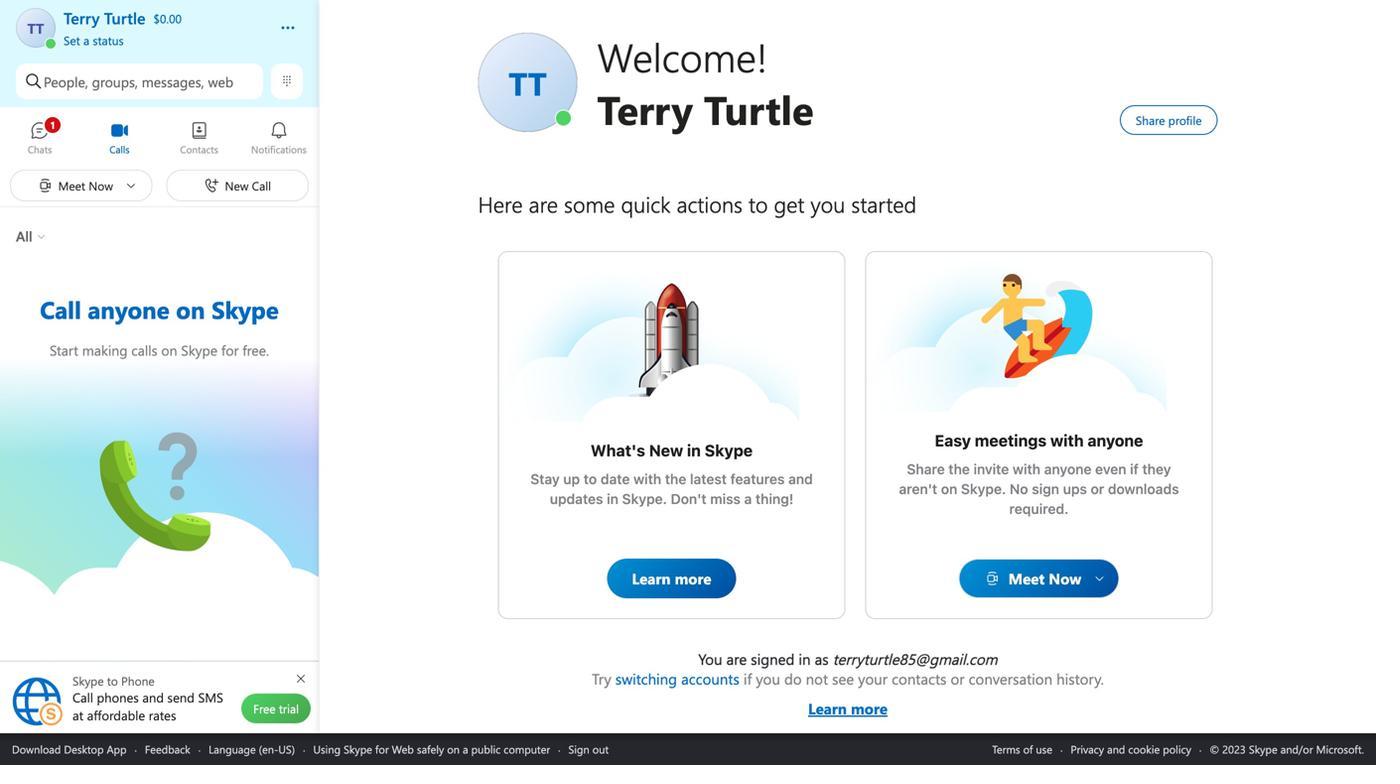 Task type: describe. For each thing, give the bounding box(es) containing it.
history.
[[1057, 669, 1104, 689]]

what's new in skype
[[591, 441, 753, 460]]

web
[[208, 72, 234, 91]]

easy meetings with anyone
[[935, 432, 1144, 450]]

share the invite with anyone even if they aren't on skype. no sign ups or downloads required.
[[899, 461, 1183, 517]]

feedback
[[145, 742, 190, 757]]

0 vertical spatial anyone
[[1088, 432, 1144, 450]]

stay up to date with the latest features and updates in skype. don't miss a thing!
[[531, 471, 817, 508]]

accounts
[[681, 669, 740, 689]]

in inside stay up to date with the latest features and updates in skype. don't miss a thing!
[[607, 491, 619, 508]]

signed
[[751, 650, 795, 669]]

do
[[785, 669, 802, 689]]

download desktop app
[[12, 742, 127, 757]]

if inside 'share the invite with anyone even if they aren't on skype. no sign ups or downloads required.'
[[1130, 461, 1139, 478]]

updates
[[550, 491, 603, 508]]

the inside 'share the invite with anyone even if they aren't on skype. no sign ups or downloads required.'
[[949, 461, 970, 478]]

privacy and cookie policy link
[[1071, 742, 1192, 757]]

set a status
[[64, 32, 124, 48]]

with inside stay up to date with the latest features and updates in skype. don't miss a thing!
[[634, 471, 662, 488]]

using
[[313, 742, 341, 757]]

sign out link
[[569, 742, 609, 757]]

language
[[209, 742, 256, 757]]

you are signed in as
[[699, 650, 833, 669]]

language (en-us) link
[[209, 742, 295, 757]]

people, groups, messages, web button
[[16, 64, 263, 99]]

contacts
[[892, 669, 947, 689]]

(en-
[[259, 742, 278, 757]]

anyone inside 'share the invite with anyone even if they aren't on skype. no sign ups or downloads required.'
[[1045, 461, 1092, 478]]

terms
[[992, 742, 1021, 757]]

sign
[[569, 742, 590, 757]]

privacy and cookie policy
[[1071, 742, 1192, 757]]

using skype for web safely on a public computer
[[313, 742, 550, 757]]

1 horizontal spatial a
[[463, 742, 468, 757]]

desktop
[[64, 742, 104, 757]]

web
[[392, 742, 414, 757]]

what's
[[591, 441, 646, 460]]

for
[[375, 742, 389, 757]]

required.
[[1010, 501, 1069, 517]]

cookie
[[1129, 742, 1160, 757]]

1 horizontal spatial and
[[1108, 742, 1126, 757]]

download
[[12, 742, 61, 757]]

date
[[601, 471, 630, 488]]

mansurfer
[[980, 272, 1051, 293]]

using skype for web safely on a public computer link
[[313, 742, 550, 757]]

set a status button
[[64, 28, 260, 48]]

app
[[107, 742, 127, 757]]

terms of use link
[[992, 742, 1053, 757]]

of
[[1024, 742, 1033, 757]]

they
[[1143, 461, 1172, 478]]

safely
[[417, 742, 444, 757]]

to
[[584, 471, 597, 488]]

status
[[93, 32, 124, 48]]

or inside 'share the invite with anyone even if they aren't on skype. no sign ups or downloads required.'
[[1091, 481, 1105, 498]]

more
[[851, 699, 888, 719]]



Task type: vqa. For each thing, say whether or not it's contained in the screenshot.
Generate a slogan
no



Task type: locate. For each thing, give the bounding box(es) containing it.
invite
[[974, 461, 1009, 478]]

your
[[858, 669, 888, 689]]

us)
[[278, 742, 295, 757]]

1 vertical spatial anyone
[[1045, 461, 1092, 478]]

on inside 'share the invite with anyone even if they aren't on skype. no sign ups or downloads required.'
[[941, 481, 958, 498]]

2 vertical spatial a
[[463, 742, 468, 757]]

if
[[1130, 461, 1139, 478], [744, 669, 752, 689]]

0 horizontal spatial or
[[951, 669, 965, 689]]

people,
[[44, 72, 88, 91]]

in left as
[[799, 650, 811, 669]]

conversation
[[969, 669, 1053, 689]]

out
[[593, 742, 609, 757]]

even
[[1096, 461, 1127, 478]]

in down date
[[607, 491, 619, 508]]

launch
[[612, 282, 659, 303]]

2 horizontal spatial with
[[1051, 432, 1084, 450]]

0 vertical spatial a
[[83, 32, 89, 48]]

sign out
[[569, 742, 609, 757]]

with up ups
[[1051, 432, 1084, 450]]

skype
[[705, 441, 753, 460], [344, 742, 372, 757]]

or right ups
[[1091, 481, 1105, 498]]

with inside 'share the invite with anyone even if they aren't on skype. no sign ups or downloads required.'
[[1013, 461, 1041, 478]]

and inside stay up to date with the latest features and updates in skype. don't miss a thing!
[[789, 471, 813, 488]]

1 horizontal spatial the
[[949, 461, 970, 478]]

and left "cookie"
[[1108, 742, 1126, 757]]

and
[[789, 471, 813, 488], [1108, 742, 1126, 757]]

on right safely
[[447, 742, 460, 757]]

downloads
[[1108, 481, 1179, 498]]

the
[[949, 461, 970, 478], [665, 471, 687, 488]]

a down features at right bottom
[[744, 491, 752, 508]]

aren't
[[899, 481, 938, 498]]

1 horizontal spatial skype
[[705, 441, 753, 460]]

see
[[832, 669, 854, 689]]

0 vertical spatial if
[[1130, 461, 1139, 478]]

0 horizontal spatial and
[[789, 471, 813, 488]]

skype up latest on the right
[[705, 441, 753, 460]]

privacy
[[1071, 742, 1105, 757]]

0 horizontal spatial in
[[607, 491, 619, 508]]

1 horizontal spatial on
[[941, 481, 958, 498]]

skype. down invite
[[961, 481, 1006, 498]]

public
[[471, 742, 501, 757]]

1 vertical spatial a
[[744, 491, 752, 508]]

skype. down date
[[622, 491, 667, 508]]

1 horizontal spatial if
[[1130, 461, 1139, 478]]

the down easy
[[949, 461, 970, 478]]

skype.
[[961, 481, 1006, 498], [622, 491, 667, 508]]

don't
[[671, 491, 707, 508]]

1 vertical spatial in
[[607, 491, 619, 508]]

a right set
[[83, 32, 89, 48]]

1 vertical spatial skype
[[344, 742, 372, 757]]

computer
[[504, 742, 550, 757]]

switching accounts link
[[616, 669, 740, 689]]

features
[[731, 471, 785, 488]]

0 horizontal spatial if
[[744, 669, 752, 689]]

ups
[[1063, 481, 1087, 498]]

on
[[941, 481, 958, 498], [447, 742, 460, 757]]

messages,
[[142, 72, 204, 91]]

meetings
[[975, 432, 1047, 450]]

1 vertical spatial and
[[1108, 742, 1126, 757]]

stay
[[531, 471, 560, 488]]

1 vertical spatial on
[[447, 742, 460, 757]]

anyone
[[1088, 432, 1144, 450], [1045, 461, 1092, 478]]

not
[[806, 669, 828, 689]]

with right date
[[634, 471, 662, 488]]

in right new
[[687, 441, 701, 460]]

are
[[727, 650, 747, 669]]

learn
[[808, 699, 847, 719]]

or inside try switching accounts if you do not see your contacts or conversation history. learn more
[[951, 669, 965, 689]]

anyone up 'even'
[[1088, 432, 1144, 450]]

if left you
[[744, 669, 752, 689]]

skype left for
[[344, 742, 372, 757]]

the inside stay up to date with the latest features and updates in skype. don't miss a thing!
[[665, 471, 687, 488]]

or
[[1091, 481, 1105, 498], [951, 669, 965, 689]]

on down share
[[941, 481, 958, 498]]

feedback link
[[145, 742, 190, 757]]

and up "thing!"
[[789, 471, 813, 488]]

thing!
[[756, 491, 794, 508]]

try switching accounts if you do not see your contacts or conversation history. learn more
[[592, 669, 1104, 719]]

latest
[[690, 471, 727, 488]]

0 vertical spatial and
[[789, 471, 813, 488]]

or right contacts in the bottom of the page
[[951, 669, 965, 689]]

share
[[907, 461, 945, 478]]

if inside try switching accounts if you do not see your contacts or conversation history. learn more
[[744, 669, 752, 689]]

a inside stay up to date with the latest features and updates in skype. don't miss a thing!
[[744, 491, 752, 508]]

2 horizontal spatial a
[[744, 491, 752, 508]]

anyone up ups
[[1045, 461, 1092, 478]]

download desktop app link
[[12, 742, 127, 757]]

no
[[1010, 481, 1029, 498]]

0 vertical spatial or
[[1091, 481, 1105, 498]]

tab list
[[0, 112, 319, 167]]

0 horizontal spatial skype
[[344, 742, 372, 757]]

sign
[[1032, 481, 1060, 498]]

terms of use
[[992, 742, 1053, 757]]

policy
[[1163, 742, 1192, 757]]

a inside button
[[83, 32, 89, 48]]

0 horizontal spatial with
[[634, 471, 662, 488]]

set
[[64, 32, 80, 48]]

as
[[815, 650, 829, 669]]

0 vertical spatial in
[[687, 441, 701, 460]]

1 horizontal spatial in
[[687, 441, 701, 460]]

0 vertical spatial skype
[[705, 441, 753, 460]]

1 vertical spatial or
[[951, 669, 965, 689]]

with up no
[[1013, 461, 1041, 478]]

0 horizontal spatial a
[[83, 32, 89, 48]]

1 horizontal spatial skype.
[[961, 481, 1006, 498]]

1 horizontal spatial with
[[1013, 461, 1041, 478]]

groups,
[[92, 72, 138, 91]]

a
[[83, 32, 89, 48], [744, 491, 752, 508], [463, 742, 468, 757]]

in
[[687, 441, 701, 460], [607, 491, 619, 508], [799, 650, 811, 669]]

with
[[1051, 432, 1084, 450], [1013, 461, 1041, 478], [634, 471, 662, 488]]

2 horizontal spatial in
[[799, 650, 811, 669]]

a left the 'public'
[[463, 742, 468, 757]]

2 vertical spatial in
[[799, 650, 811, 669]]

1 vertical spatial if
[[744, 669, 752, 689]]

0 horizontal spatial on
[[447, 742, 460, 757]]

the up don't
[[665, 471, 687, 488]]

0 horizontal spatial the
[[665, 471, 687, 488]]

new
[[649, 441, 683, 460]]

0 vertical spatial on
[[941, 481, 958, 498]]

you
[[756, 669, 781, 689]]

people, groups, messages, web
[[44, 72, 234, 91]]

if up downloads
[[1130, 461, 1139, 478]]

up
[[564, 471, 580, 488]]

miss
[[710, 491, 741, 508]]

0 horizontal spatial skype.
[[622, 491, 667, 508]]

switching
[[616, 669, 677, 689]]

skype. inside stay up to date with the latest features and updates in skype. don't miss a thing!
[[622, 491, 667, 508]]

you
[[699, 650, 723, 669]]

learn more link
[[592, 689, 1104, 719]]

skype. inside 'share the invite with anyone even if they aren't on skype. no sign ups or downloads required.'
[[961, 481, 1006, 498]]

easy
[[935, 432, 971, 450]]

use
[[1036, 742, 1053, 757]]

1 horizontal spatial or
[[1091, 481, 1105, 498]]

language (en-us)
[[209, 742, 295, 757]]

try
[[592, 669, 612, 689]]

canyoutalk
[[100, 433, 175, 454]]



